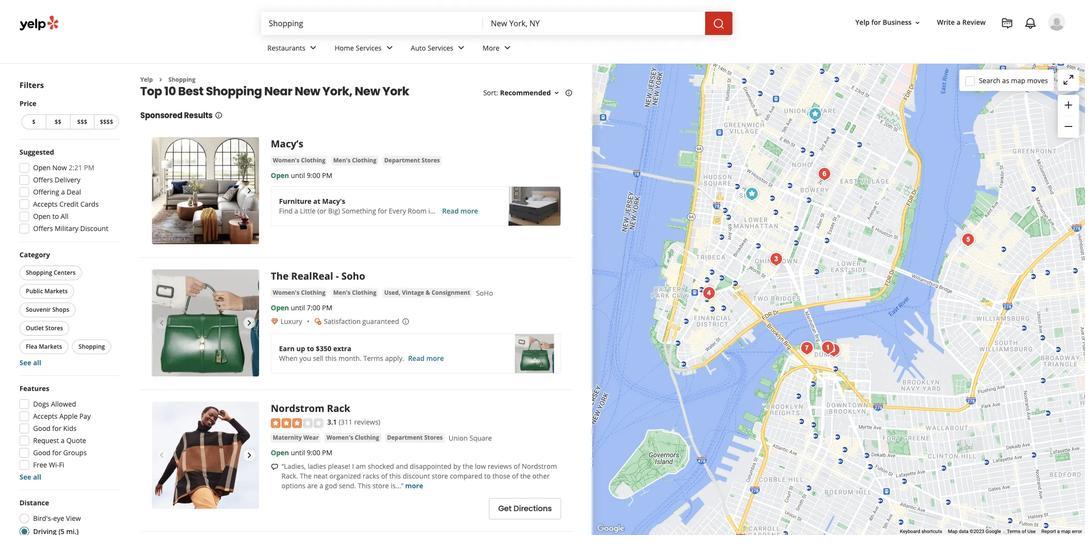 Task type: describe. For each thing, give the bounding box(es) containing it.
until for the realreal - soho
[[291, 304, 305, 313]]

$$$
[[77, 118, 87, 126]]

9:00 for macy's
[[307, 171, 320, 180]]

features
[[19, 384, 49, 394]]

fulton center image
[[699, 284, 719, 303]]

for left the every
[[378, 207, 387, 216]]

all for features
[[33, 473, 41, 482]]

men's clothing button for department
[[331, 156, 378, 166]]

notifications image
[[1025, 18, 1037, 29]]

maternity
[[273, 434, 302, 442]]

16 chevron down v2 image for yelp for business
[[914, 19, 922, 27]]

good for groups
[[33, 449, 87, 458]]

-
[[336, 270, 339, 283]]

auto services
[[411, 43, 454, 52]]

&
[[426, 289, 430, 297]]

men's clothing for department
[[333, 157, 377, 165]]

shops
[[52, 306, 69, 314]]

report a map error
[[1042, 530, 1082, 535]]

good for good for groups
[[33, 449, 51, 458]]

nordstrom rack link
[[271, 403, 350, 416]]

more inside earn up to $350 extra when you sell this month. terms apply. read more
[[426, 354, 444, 364]]

top 10 best shopping near new york, new york
[[140, 83, 409, 100]]

projects image
[[1001, 18, 1013, 29]]

quote
[[66, 436, 86, 446]]

16 speech v2 image
[[271, 464, 279, 471]]

men's clothing link for department stores
[[331, 156, 378, 166]]

"ladies, ladies please! i am shocked and disappointed by the low reviews of nordstrom rack. the neat organized racks of this discount store compared to those of the other options are a god send. this store is…"
[[282, 462, 557, 491]]

department stores button for women's clothing
[[385, 433, 445, 443]]

credit
[[59, 200, 79, 209]]

best
[[178, 83, 204, 100]]

used, vintage & consignment
[[384, 289, 470, 297]]

disappointed
[[410, 462, 452, 471]]

department for women's clothing
[[387, 434, 423, 442]]

accepts apple pay
[[33, 412, 91, 421]]

luxury
[[281, 317, 302, 327]]

eye
[[53, 514, 64, 524]]

used, vintage & consignment link
[[382, 289, 472, 298]]

$$$$ button
[[94, 114, 119, 130]]

use
[[1028, 530, 1036, 535]]

women's clothing for used, vintage & consignment
[[273, 289, 325, 297]]

search as map moves
[[979, 76, 1048, 85]]

women's clothing link for department stores
[[271, 156, 327, 166]]

until for nordstrom rack
[[291, 449, 305, 458]]

Near text field
[[491, 18, 698, 29]]

of right those
[[512, 472, 519, 481]]

by
[[453, 462, 461, 471]]

1 vertical spatial nordstrom rack image
[[152, 403, 259, 510]]

until for macy's
[[291, 171, 305, 180]]

rack.
[[282, 472, 298, 481]]

2 vertical spatial women's clothing link
[[325, 433, 381, 443]]

$ button
[[21, 114, 46, 130]]

women's clothing button for department stores
[[271, 156, 327, 166]]

16 chevron down v2 image for recommended
[[553, 89, 561, 97]]

0 vertical spatial read
[[442, 207, 459, 216]]

2 vertical spatial women's clothing
[[327, 434, 379, 442]]

department stores button for men's clothing
[[382, 156, 442, 166]]

2 vertical spatial more
[[405, 482, 423, 491]]

report
[[1042, 530, 1056, 535]]

apply.
[[385, 354, 404, 364]]

see all for category
[[19, 359, 41, 368]]

recommended
[[500, 88, 551, 98]]

1 vertical spatial store
[[373, 482, 389, 491]]

wear
[[303, 434, 319, 442]]

ladies
[[308, 462, 326, 471]]

a for write
[[957, 18, 961, 27]]

satisfaction guaranteed
[[324, 317, 399, 327]]

16 luxury v2 image
[[271, 318, 279, 326]]

24 chevron down v2 image for restaurants
[[307, 42, 319, 54]]

flea markets button
[[19, 340, 68, 355]]

low
[[475, 462, 486, 471]]

room
[[408, 207, 427, 216]]

allowed
[[51, 400, 76, 409]]

crowley vintage image
[[824, 341, 844, 360]]

open until 7:00 pm
[[271, 304, 332, 313]]

macy's image
[[152, 138, 259, 245]]

keyboard
[[900, 530, 920, 535]]

maternity wear button
[[271, 433, 321, 443]]

extra
[[333, 345, 351, 354]]

3.1 (311 reviews)
[[327, 418, 380, 427]]

category
[[19, 250, 50, 260]]

flea markets
[[26, 343, 62, 351]]

for for kids
[[52, 424, 61, 434]]

1 horizontal spatial terms
[[1007, 530, 1021, 535]]

slideshow element for macy's
[[152, 138, 259, 245]]

24 chevron down v2 image
[[502, 42, 513, 54]]

centers
[[54, 269, 76, 277]]

is…"
[[391, 482, 403, 491]]

error
[[1072, 530, 1082, 535]]

realreal
[[291, 270, 333, 283]]

open down suggested
[[33, 163, 51, 172]]

search image
[[713, 18, 725, 30]]

pm for the realreal - soho
[[322, 304, 332, 313]]

delivery
[[55, 175, 80, 185]]

house!
[[448, 207, 471, 216]]

square
[[470, 434, 492, 443]]

something
[[342, 207, 376, 216]]

open for the realreal - soho
[[271, 304, 289, 313]]

view
[[66, 514, 81, 524]]

offers delivery
[[33, 175, 80, 185]]

previous image for macy's
[[156, 185, 168, 197]]

apple
[[59, 412, 78, 421]]

options
[[282, 482, 306, 491]]

compared
[[450, 472, 482, 481]]

2 vertical spatial women's clothing button
[[325, 433, 381, 443]]

department stores for men's clothing
[[384, 157, 440, 165]]

see for category
[[19, 359, 31, 368]]

2 horizontal spatial the
[[520, 472, 531, 481]]

women's clothing link for used, vintage & consignment
[[271, 289, 327, 298]]

for for groups
[[52, 449, 61, 458]]

accepts for accepts credit cards
[[33, 200, 58, 209]]

you
[[299, 354, 311, 364]]

read inside earn up to $350 extra when you sell this month. terms apply. read more
[[408, 354, 425, 364]]

offering a deal
[[33, 188, 81, 197]]

2 vertical spatial women's
[[327, 434, 353, 442]]

0 horizontal spatial the
[[436, 207, 447, 216]]

souvenir
[[26, 306, 51, 314]]

read more
[[442, 207, 478, 216]]

3.1 star rating image
[[271, 419, 323, 429]]

terms of use
[[1007, 530, 1036, 535]]

open until 9:00 pm for nordstrom rack
[[271, 449, 332, 458]]

see all button for features
[[19, 473, 41, 482]]

free
[[33, 461, 47, 470]]

next image for the realreal - soho
[[244, 318, 255, 329]]

shopping up 16 info v2 icon
[[206, 83, 262, 100]]

department stores link for men's clothing
[[382, 156, 442, 166]]

flea
[[26, 343, 37, 351]]

filters
[[19, 80, 44, 91]]

to inside "ladies, ladies please! i am shocked and disappointed by the low reviews of nordstrom rack. the neat organized racks of this discount store compared to those of the other options are a god send. this store is…"
[[484, 472, 491, 481]]

little
[[300, 207, 316, 216]]

business
[[883, 18, 912, 27]]

previous image
[[156, 318, 168, 329]]

to inside group
[[52, 212, 59, 221]]

women's clothing button for used, vintage & consignment
[[271, 289, 327, 298]]

16 info v2 image
[[215, 112, 222, 120]]

york
[[382, 83, 409, 100]]

rack
[[327, 403, 350, 416]]

write a review
[[937, 18, 986, 27]]

organized
[[329, 472, 361, 481]]

at
[[313, 197, 320, 206]]

1 horizontal spatial the
[[463, 462, 473, 471]]

shopping inside button
[[79, 343, 105, 351]]

user actions element
[[848, 12, 1079, 72]]

group containing features
[[17, 384, 121, 483]]

zoom in image
[[1063, 99, 1075, 111]]

markets for flea markets
[[39, 343, 62, 351]]

review
[[963, 18, 986, 27]]

department for men's clothing
[[384, 157, 420, 165]]

public
[[26, 287, 43, 296]]

good for good for kids
[[33, 424, 51, 434]]

furniture at macy's
[[279, 197, 345, 206]]

in
[[428, 207, 434, 216]]

and
[[396, 462, 408, 471]]

markets for public markets
[[44, 287, 68, 296]]

stores inside group
[[45, 324, 63, 333]]

2:21
[[69, 163, 82, 172]]

24 chevron down v2 image for auto services
[[455, 42, 467, 54]]

9:00 for nordstrom rack
[[307, 449, 320, 458]]

none field near
[[491, 18, 698, 29]]

month.
[[339, 354, 362, 364]]

distance
[[19, 499, 49, 508]]

keyboard shortcuts
[[900, 530, 942, 535]]

men's clothing for used,
[[333, 289, 377, 297]]



Task type: locate. For each thing, give the bounding box(es) containing it.
None search field
[[261, 12, 735, 35]]

1 vertical spatial open until 9:00 pm
[[271, 449, 332, 458]]

1 vertical spatial markets
[[39, 343, 62, 351]]

2 horizontal spatial more
[[461, 207, 478, 216]]

yelp inside button
[[856, 18, 870, 27]]

men's down -
[[333, 289, 351, 297]]

group
[[1058, 95, 1079, 138], [17, 148, 121, 237], [18, 250, 121, 368], [17, 384, 121, 483]]

offering
[[33, 188, 59, 197]]

the left realreal
[[271, 270, 289, 283]]

report a map error link
[[1042, 530, 1082, 535]]

used,
[[384, 289, 400, 297]]

none field 'find'
[[269, 18, 475, 29]]

women's clothing down 3.1 (311 reviews)
[[327, 434, 379, 442]]

1 horizontal spatial map
[[1061, 530, 1071, 535]]

shopping right 16 chevron right v2 icon
[[168, 75, 195, 84]]

department
[[384, 157, 420, 165], [387, 434, 423, 442]]

discount
[[403, 472, 430, 481]]

option group containing distance
[[17, 499, 121, 536]]

1 vertical spatial slideshow element
[[152, 270, 259, 377]]

to down low
[[484, 472, 491, 481]]

all
[[61, 212, 68, 221]]

men's clothing link down soho
[[331, 289, 378, 298]]

1 horizontal spatial this
[[389, 472, 401, 481]]

soho
[[476, 289, 493, 298]]

stores
[[422, 157, 440, 165], [45, 324, 63, 333], [424, 434, 443, 442]]

0 horizontal spatial 16 chevron down v2 image
[[553, 89, 561, 97]]

2 until from the top
[[291, 304, 305, 313]]

2 all from the top
[[33, 473, 41, 482]]

1 slideshow element from the top
[[152, 138, 259, 245]]

0 horizontal spatial more
[[405, 482, 423, 491]]

2 see all from the top
[[19, 473, 41, 482]]

0 vertical spatial accepts
[[33, 200, 58, 209]]

see for features
[[19, 473, 31, 482]]

1 men's clothing from the top
[[333, 157, 377, 165]]

24 chevron down v2 image inside 'restaurants' link
[[307, 42, 319, 54]]

get directions
[[498, 504, 552, 515]]

0 horizontal spatial terms
[[363, 354, 383, 364]]

the right in
[[436, 207, 447, 216]]

1 vertical spatial more
[[426, 354, 444, 364]]

see all down the free
[[19, 473, 41, 482]]

baggu image
[[959, 230, 978, 250]]

0 vertical spatial next image
[[244, 185, 255, 197]]

2 previous image from the top
[[156, 450, 168, 462]]

women's clothing button down 3.1 (311 reviews)
[[325, 433, 381, 443]]

1 men's from the top
[[333, 157, 351, 165]]

more link
[[405, 482, 423, 491]]

for inside button
[[872, 18, 881, 27]]

see all down the flea
[[19, 359, 41, 368]]

women's clothing button up open until 7:00 pm
[[271, 289, 327, 298]]

next image
[[244, 450, 255, 462]]

union
[[449, 434, 468, 443]]

deal
[[67, 188, 81, 197]]

map for error
[[1061, 530, 1071, 535]]

a up good for groups
[[61, 436, 65, 446]]

expand map image
[[1063, 74, 1075, 86]]

services right auto
[[428, 43, 454, 52]]

9:00 up the furniture at macy's
[[307, 171, 320, 180]]

0 vertical spatial women's clothing link
[[271, 156, 327, 166]]

bird's-eye view
[[33, 514, 81, 524]]

all
[[33, 359, 41, 368], [33, 473, 41, 482]]

of down shocked
[[381, 472, 388, 481]]

1 offers from the top
[[33, 175, 53, 185]]

0 vertical spatial all
[[33, 359, 41, 368]]

1 vertical spatial this
[[389, 472, 401, 481]]

2 men's from the top
[[333, 289, 351, 297]]

2 accepts from the top
[[33, 412, 58, 421]]

1 vertical spatial women's clothing
[[273, 289, 325, 297]]

women's clothing link down macy's
[[271, 156, 327, 166]]

3 slideshow element from the top
[[152, 403, 259, 510]]

cards
[[80, 200, 99, 209]]

2 next image from the top
[[244, 318, 255, 329]]

open
[[33, 163, 51, 172], [271, 171, 289, 180], [33, 212, 51, 221], [271, 304, 289, 313], [271, 449, 289, 458]]

slideshow element
[[152, 138, 259, 245], [152, 270, 259, 377], [152, 403, 259, 510]]

open until 9:00 pm for macy's
[[271, 171, 332, 180]]

map right as
[[1011, 76, 1025, 85]]

1 horizontal spatial the
[[300, 472, 312, 481]]

2 vertical spatial stores
[[424, 434, 443, 442]]

accepts for accepts apple pay
[[33, 412, 58, 421]]

1 vertical spatial 16 chevron down v2 image
[[553, 89, 561, 97]]

google image
[[595, 523, 627, 536]]

1 vertical spatial women's
[[273, 289, 300, 297]]

vintage
[[402, 289, 424, 297]]

sponsored results
[[140, 110, 213, 121]]

1 see all button from the top
[[19, 359, 41, 368]]

2 see from the top
[[19, 473, 31, 482]]

see all button down the flea
[[19, 359, 41, 368]]

10
[[164, 83, 176, 100]]

1 vertical spatial map
[[1061, 530, 1071, 535]]

2 offers from the top
[[33, 224, 53, 233]]

1 men's clothing link from the top
[[331, 156, 378, 166]]

department stores button
[[382, 156, 442, 166], [385, 433, 445, 443]]

markets inside button
[[44, 287, 68, 296]]

see up distance
[[19, 473, 31, 482]]

pm inside group
[[84, 163, 94, 172]]

0 vertical spatial nordstrom rack image
[[806, 104, 825, 124]]

24 chevron down v2 image right the auto services
[[455, 42, 467, 54]]

1 vertical spatial department stores button
[[385, 433, 445, 443]]

0 vertical spatial men's clothing link
[[331, 156, 378, 166]]

until up "ladies, on the bottom
[[291, 449, 305, 458]]

1 vertical spatial men's
[[333, 289, 351, 297]]

1 new from the left
[[295, 83, 320, 100]]

more right in
[[461, 207, 478, 216]]

0 vertical spatial department
[[384, 157, 420, 165]]

offers for offers delivery
[[33, 175, 53, 185]]

women's clothing link up open until 7:00 pm
[[271, 289, 327, 298]]

now
[[52, 163, 67, 172]]

find a little (or big) something for every room in the house!
[[279, 207, 471, 216]]

i
[[352, 462, 354, 471]]

1 horizontal spatial more
[[426, 354, 444, 364]]

1 see from the top
[[19, 359, 31, 368]]

1 vertical spatial to
[[307, 345, 314, 354]]

0 vertical spatial department stores link
[[382, 156, 442, 166]]

map region
[[488, 26, 1085, 536]]

16 chevron right v2 image
[[157, 76, 165, 84]]

1 horizontal spatial services
[[428, 43, 454, 52]]

read right in
[[442, 207, 459, 216]]

open now 2:21 pm
[[33, 163, 94, 172]]

yelp for yelp for business
[[856, 18, 870, 27]]

new right near on the top left
[[295, 83, 320, 100]]

yelp for yelp link
[[140, 75, 153, 84]]

1 all from the top
[[33, 359, 41, 368]]

more right apply.
[[426, 354, 444, 364]]

see down the flea
[[19, 359, 31, 368]]

©2023
[[970, 530, 985, 535]]

0 vertical spatial see
[[19, 359, 31, 368]]

map
[[1011, 76, 1025, 85], [1061, 530, 1071, 535]]

terms left apply.
[[363, 354, 383, 364]]

pm for nordstrom rack
[[322, 449, 332, 458]]

to right up at the left bottom
[[307, 345, 314, 354]]

good up request
[[33, 424, 51, 434]]

business categories element
[[260, 35, 1066, 63]]

1 horizontal spatial the realreal - soho image
[[742, 184, 762, 204]]

1 accepts from the top
[[33, 200, 58, 209]]

the inside "ladies, ladies please! i am shocked and disappointed by the low reviews of nordstrom rack. the neat organized racks of this discount store compared to those of the other options are a god send. this store is…"
[[300, 472, 312, 481]]

16 info v2 image
[[565, 89, 573, 97]]

good up the free
[[33, 449, 51, 458]]

info icon image
[[402, 318, 410, 326], [402, 318, 410, 326]]

2 none field from the left
[[491, 18, 698, 29]]

open until 9:00 pm up "ladies, on the bottom
[[271, 449, 332, 458]]

pm up ladies on the left of the page
[[322, 449, 332, 458]]

request a quote
[[33, 436, 86, 446]]

0 vertical spatial nordstrom
[[271, 403, 324, 416]]

until up furniture
[[291, 171, 305, 180]]

$$$$
[[100, 118, 113, 126]]

of right reviews
[[514, 462, 520, 471]]

store down the disappointed
[[432, 472, 448, 481]]

markets right the flea
[[39, 343, 62, 351]]

0 vertical spatial map
[[1011, 76, 1025, 85]]

for left business
[[872, 18, 881, 27]]

shopping down 'category' on the top left of page
[[26, 269, 52, 277]]

1 horizontal spatial nordstrom rack image
[[806, 104, 825, 124]]

0 vertical spatial see all
[[19, 359, 41, 368]]

0 vertical spatial yelp
[[856, 18, 870, 27]]

this inside "ladies, ladies please! i am shocked and disappointed by the low reviews of nordstrom rack. the neat organized racks of this discount store compared to those of the other options are a god send. this store is…"
[[389, 472, 401, 481]]

nordstrom up 3.1 star rating image
[[271, 403, 324, 416]]

offers down open to all
[[33, 224, 53, 233]]

uni 28 image
[[767, 250, 786, 269]]

16 satisfactions guaranteed v2 image
[[314, 318, 322, 326]]

a for request
[[61, 436, 65, 446]]

read right apply.
[[408, 354, 425, 364]]

3 until from the top
[[291, 449, 305, 458]]

this
[[325, 354, 337, 364], [389, 472, 401, 481]]

2 men's clothing from the top
[[333, 289, 377, 297]]

markets down shopping centers button
[[44, 287, 68, 296]]

restaurants
[[267, 43, 306, 52]]

16 chevron down v2 image inside the recommended popup button
[[553, 89, 561, 97]]

kids
[[63, 424, 77, 434]]

(or
[[317, 207, 326, 216]]

pay
[[79, 412, 91, 421]]

1 vertical spatial department
[[387, 434, 423, 442]]

of left "use"
[[1022, 530, 1026, 535]]

0 vertical spatial department stores button
[[382, 156, 442, 166]]

0 horizontal spatial store
[[373, 482, 389, 491]]

2 vertical spatial to
[[484, 472, 491, 481]]

2 vertical spatial the
[[520, 472, 531, 481]]

1 vertical spatial the
[[300, 472, 312, 481]]

men's clothing button up macy's
[[331, 156, 378, 166]]

1 vertical spatial see all
[[19, 473, 41, 482]]

slideshow element for nordstrom rack
[[152, 403, 259, 510]]

0 vertical spatial men's clothing button
[[331, 156, 378, 166]]

see
[[19, 359, 31, 368], [19, 473, 31, 482]]

next image
[[244, 185, 255, 197], [244, 318, 255, 329]]

next image left furniture
[[244, 185, 255, 197]]

next image for macy's
[[244, 185, 255, 197]]

department stores link for women's clothing
[[385, 433, 445, 443]]

accepts down dogs
[[33, 412, 58, 421]]

1 vertical spatial until
[[291, 304, 305, 313]]

a for report
[[1057, 530, 1060, 535]]

1 open until 9:00 pm from the top
[[271, 171, 332, 180]]

group containing suggested
[[17, 148, 121, 237]]

24 chevron down v2 image right restaurants at the left
[[307, 42, 319, 54]]

the modern chemist image
[[797, 339, 817, 358]]

pm right "2:21"
[[84, 163, 94, 172]]

open up furniture
[[271, 171, 289, 180]]

0 horizontal spatial the realreal - soho image
[[152, 270, 259, 377]]

0 vertical spatial men's
[[333, 157, 351, 165]]

services for auto services
[[428, 43, 454, 52]]

0 vertical spatial open until 9:00 pm
[[271, 171, 332, 180]]

0 vertical spatial the
[[436, 207, 447, 216]]

24 chevron down v2 image left auto
[[384, 42, 395, 54]]

shopping centers button
[[19, 266, 82, 281]]

0 vertical spatial markets
[[44, 287, 68, 296]]

1 none field from the left
[[269, 18, 475, 29]]

women's clothing down macy's
[[273, 157, 325, 165]]

services
[[356, 43, 382, 52], [428, 43, 454, 52]]

0 horizontal spatial new
[[295, 83, 320, 100]]

the
[[271, 270, 289, 283], [300, 472, 312, 481]]

outlet stores button
[[19, 321, 69, 336]]

0 vertical spatial women's clothing
[[273, 157, 325, 165]]

1 good from the top
[[33, 424, 51, 434]]

for for business
[[872, 18, 881, 27]]

price group
[[19, 99, 121, 132]]

to inside earn up to $350 extra when you sell this month. terms apply. read more
[[307, 345, 314, 354]]

all for category
[[33, 359, 41, 368]]

0 vertical spatial previous image
[[156, 185, 168, 197]]

men's for used, vintage & consignment
[[333, 289, 351, 297]]

this up is…"
[[389, 472, 401, 481]]

1 horizontal spatial 24 chevron down v2 image
[[384, 42, 395, 54]]

shopping centers
[[26, 269, 76, 277]]

9:00
[[307, 171, 320, 180], [307, 449, 320, 458]]

shopping
[[168, 75, 195, 84], [206, 83, 262, 100], [26, 269, 52, 277], [79, 343, 105, 351]]

1 previous image from the top
[[156, 185, 168, 197]]

1 vertical spatial department stores
[[387, 434, 443, 442]]

stores for maternity wear
[[424, 434, 443, 442]]

16 chevron down v2 image
[[914, 19, 922, 27], [553, 89, 561, 97]]

shopping inside button
[[26, 269, 52, 277]]

for down the request a quote
[[52, 449, 61, 458]]

department stores for women's clothing
[[387, 434, 443, 442]]

open for macy's
[[271, 171, 289, 180]]

the realreal - soho
[[271, 270, 365, 283]]

"ladies,
[[282, 462, 306, 471]]

2 good from the top
[[33, 449, 51, 458]]

new left york
[[355, 83, 380, 100]]

2 horizontal spatial 24 chevron down v2 image
[[455, 42, 467, 54]]

write
[[937, 18, 955, 27]]

24 chevron down v2 image for home services
[[384, 42, 395, 54]]

0 vertical spatial see all button
[[19, 359, 41, 368]]

16 chevron down v2 image right business
[[914, 19, 922, 27]]

a right report
[[1057, 530, 1060, 535]]

map left error
[[1061, 530, 1071, 535]]

souvenir shops
[[26, 306, 69, 314]]

2 slideshow element from the top
[[152, 270, 259, 377]]

stores for women's clothing
[[422, 157, 440, 165]]

1 vertical spatial men's clothing link
[[331, 289, 378, 298]]

2 horizontal spatial to
[[484, 472, 491, 481]]

auto
[[411, 43, 426, 52]]

2 24 chevron down v2 image from the left
[[384, 42, 395, 54]]

0 vertical spatial more
[[461, 207, 478, 216]]

2 9:00 from the top
[[307, 449, 320, 458]]

1 vertical spatial read
[[408, 354, 425, 364]]

nordstrom
[[271, 403, 324, 416], [522, 462, 557, 471]]

home services
[[335, 43, 382, 52]]

24 chevron down v2 image inside auto services link
[[455, 42, 467, 54]]

satisfaction
[[324, 317, 361, 327]]

0 horizontal spatial the
[[271, 270, 289, 283]]

open left all
[[33, 212, 51, 221]]

all down the free
[[33, 473, 41, 482]]

see all for features
[[19, 473, 41, 482]]

men's clothing up macy's
[[333, 157, 377, 165]]

0 vertical spatial slideshow element
[[152, 138, 259, 245]]

christina o. image
[[1048, 13, 1066, 31]]

$$$ button
[[70, 114, 94, 130]]

2 men's clothing button from the top
[[331, 289, 378, 298]]

slideshow element for the realreal - soho
[[152, 270, 259, 377]]

for up the request a quote
[[52, 424, 61, 434]]

2 vertical spatial until
[[291, 449, 305, 458]]

offers military discount
[[33, 224, 108, 233]]

baci outlet image
[[818, 338, 838, 358]]

shopping link
[[168, 75, 195, 84]]

souvenir shops button
[[19, 303, 75, 318]]

1 vertical spatial next image
[[244, 318, 255, 329]]

more down discount
[[405, 482, 423, 491]]

map for moves
[[1011, 76, 1025, 85]]

2 open until 9:00 pm from the top
[[271, 449, 332, 458]]

the realreal - soho image
[[742, 184, 762, 204], [152, 270, 259, 377]]

1 24 chevron down v2 image from the left
[[307, 42, 319, 54]]

1 men's clothing button from the top
[[331, 156, 378, 166]]

16 chevron down v2 image left 16 info v2 image
[[553, 89, 561, 97]]

nordstrom rack image
[[806, 104, 825, 124], [152, 403, 259, 510]]

3 24 chevron down v2 image from the left
[[455, 42, 467, 54]]

1 vertical spatial nordstrom
[[522, 462, 557, 471]]

0 vertical spatial the
[[271, 270, 289, 283]]

store down racks
[[373, 482, 389, 491]]

men's for department stores
[[333, 157, 351, 165]]

women's for used,
[[273, 289, 300, 297]]

offers for offers military discount
[[33, 224, 53, 233]]

to left all
[[52, 212, 59, 221]]

groups
[[63, 449, 87, 458]]

0 horizontal spatial yelp
[[140, 75, 153, 84]]

1 horizontal spatial new
[[355, 83, 380, 100]]

1 until from the top
[[291, 171, 305, 180]]

next image left 16 luxury v2 icon
[[244, 318, 255, 329]]

1 vertical spatial terms
[[1007, 530, 1021, 535]]

1 vertical spatial 9:00
[[307, 449, 320, 458]]

see all button for category
[[19, 359, 41, 368]]

open for nordstrom rack
[[271, 449, 289, 458]]

zoom out image
[[1063, 121, 1075, 133]]

nordstrom inside "ladies, ladies please! i am shocked and disappointed by the low reviews of nordstrom rack. the neat organized racks of this discount store compared to those of the other options are a god send. this store is…"
[[522, 462, 557, 471]]

soho
[[341, 270, 365, 283]]

2 see all button from the top
[[19, 473, 41, 482]]

see all button down the free
[[19, 473, 41, 482]]

guaranteed
[[362, 317, 399, 327]]

yelp link
[[140, 75, 153, 84]]

1 vertical spatial see
[[19, 473, 31, 482]]

2 services from the left
[[428, 43, 454, 52]]

big)
[[328, 207, 340, 216]]

9:00 up ladies on the left of the page
[[307, 449, 320, 458]]

shortcuts
[[922, 530, 942, 535]]

a left deal
[[61, 188, 65, 197]]

24 chevron down v2 image inside home services link
[[384, 42, 395, 54]]

1 vertical spatial see all button
[[19, 473, 41, 482]]

wi-
[[49, 461, 59, 470]]

women's up open until 7:00 pm
[[273, 289, 300, 297]]

1 see all from the top
[[19, 359, 41, 368]]

for
[[872, 18, 881, 27], [378, 207, 387, 216], [52, 424, 61, 434], [52, 449, 61, 458]]

0 vertical spatial 9:00
[[307, 171, 320, 180]]

women's clothing for department stores
[[273, 157, 325, 165]]

all down the flea
[[33, 359, 41, 368]]

consignment
[[432, 289, 470, 297]]

0 vertical spatial until
[[291, 171, 305, 180]]

1 services from the left
[[356, 43, 382, 52]]

the up are
[[300, 472, 312, 481]]

women's down (311
[[327, 434, 353, 442]]

1 next image from the top
[[244, 185, 255, 197]]

0 vertical spatial to
[[52, 212, 59, 221]]

yelp for business
[[856, 18, 912, 27]]

this down $350
[[325, 354, 337, 364]]

a for find
[[294, 207, 298, 216]]

yelp left business
[[856, 18, 870, 27]]

0 horizontal spatial none field
[[269, 18, 475, 29]]

women's for department
[[273, 157, 300, 165]]

to
[[52, 212, 59, 221], [307, 345, 314, 354], [484, 472, 491, 481]]

1 vertical spatial yelp
[[140, 75, 153, 84]]

16 chevron down v2 image inside yelp for business button
[[914, 19, 922, 27]]

shopping button
[[72, 340, 111, 355]]

men's clothing link for used, vintage & consignment
[[331, 289, 378, 298]]

None field
[[269, 18, 475, 29], [491, 18, 698, 29]]

terms left "use"
[[1007, 530, 1021, 535]]

nordstrom up other at bottom
[[522, 462, 557, 471]]

home services link
[[327, 35, 403, 63]]

0 horizontal spatial nordstrom rack image
[[152, 403, 259, 510]]

women's clothing button down macy's
[[271, 156, 327, 166]]

men's clothing button
[[331, 156, 378, 166], [331, 289, 378, 298]]

a right are
[[319, 482, 323, 491]]

suggested
[[19, 148, 54, 157]]

1 horizontal spatial store
[[432, 472, 448, 481]]

neat
[[314, 472, 328, 481]]

1 vertical spatial men's clothing button
[[331, 289, 378, 298]]

offers up offering
[[33, 175, 53, 185]]

moves
[[1027, 76, 1048, 85]]

pm for macy's
[[322, 171, 332, 180]]

women's clothing link down 3.1 (311 reviews)
[[325, 433, 381, 443]]

1 vertical spatial all
[[33, 473, 41, 482]]

this
[[358, 482, 371, 491]]

services for home services
[[356, 43, 382, 52]]

7:00
[[307, 304, 320, 313]]

men's clothing link up macy's
[[331, 156, 378, 166]]

2 new from the left
[[355, 83, 380, 100]]

maternity wear link
[[271, 433, 321, 443]]

1 vertical spatial accepts
[[33, 412, 58, 421]]

services right "home" at top
[[356, 43, 382, 52]]

0 horizontal spatial map
[[1011, 76, 1025, 85]]

the left other at bottom
[[520, 472, 531, 481]]

as
[[1002, 76, 1009, 85]]

more
[[483, 43, 500, 52]]

this inside earn up to $350 extra when you sell this month. terms apply. read more
[[325, 354, 337, 364]]

request
[[33, 436, 59, 446]]

open up 16 speech v2 'image'
[[271, 449, 289, 458]]

2 men's clothing link from the top
[[331, 289, 378, 298]]

open up 16 luxury v2 icon
[[271, 304, 289, 313]]

until
[[291, 171, 305, 180], [291, 304, 305, 313], [291, 449, 305, 458]]

open until 9:00 pm up furniture
[[271, 171, 332, 180]]

0 vertical spatial 16 chevron down v2 image
[[914, 19, 922, 27]]

pm up macy's
[[322, 171, 332, 180]]

1 vertical spatial the
[[463, 462, 473, 471]]

pm right 7:00 in the bottom left of the page
[[322, 304, 332, 313]]

free wi-fi
[[33, 461, 64, 470]]

white trash image
[[815, 164, 834, 184]]

a right write
[[957, 18, 961, 27]]

24 chevron down v2 image
[[307, 42, 319, 54], [384, 42, 395, 54], [455, 42, 467, 54]]

0 horizontal spatial to
[[52, 212, 59, 221]]

0 vertical spatial men's clothing
[[333, 157, 377, 165]]

until up luxury
[[291, 304, 305, 313]]

a inside "ladies, ladies please! i am shocked and disappointed by the low reviews of nordstrom rack. the neat organized racks of this discount store compared to those of the other options are a god send. this store is…"
[[319, 482, 323, 491]]

0 vertical spatial women's clothing button
[[271, 156, 327, 166]]

the up compared
[[463, 462, 473, 471]]

terms inside earn up to $350 extra when you sell this month. terms apply. read more
[[363, 354, 383, 364]]

a for offering
[[61, 188, 65, 197]]

men's
[[333, 157, 351, 165], [333, 289, 351, 297]]

option group
[[17, 499, 121, 536]]

group containing category
[[18, 250, 121, 368]]

a down furniture
[[294, 207, 298, 216]]

am
[[356, 462, 366, 471]]

reviews)
[[354, 418, 380, 427]]

2 vertical spatial slideshow element
[[152, 403, 259, 510]]

men's clothing button for used,
[[331, 289, 378, 298]]

Find text field
[[269, 18, 475, 29]]

markets inside "button"
[[39, 343, 62, 351]]

men's up macy's
[[333, 157, 351, 165]]

0 horizontal spatial read
[[408, 354, 425, 364]]

map
[[948, 530, 958, 535]]

0 horizontal spatial nordstrom
[[271, 403, 324, 416]]

men's clothing down soho
[[333, 289, 377, 297]]

department stores link
[[382, 156, 442, 166], [385, 433, 445, 443]]

previous image
[[156, 185, 168, 197], [156, 450, 168, 462]]

1 horizontal spatial to
[[307, 345, 314, 354]]

previous image for nordstrom rack
[[156, 450, 168, 462]]

1 9:00 from the top
[[307, 171, 320, 180]]

1 vertical spatial women's clothing link
[[271, 289, 327, 298]]



Task type: vqa. For each thing, say whether or not it's contained in the screenshot.
THE BLOOMINGDALE'S
no



